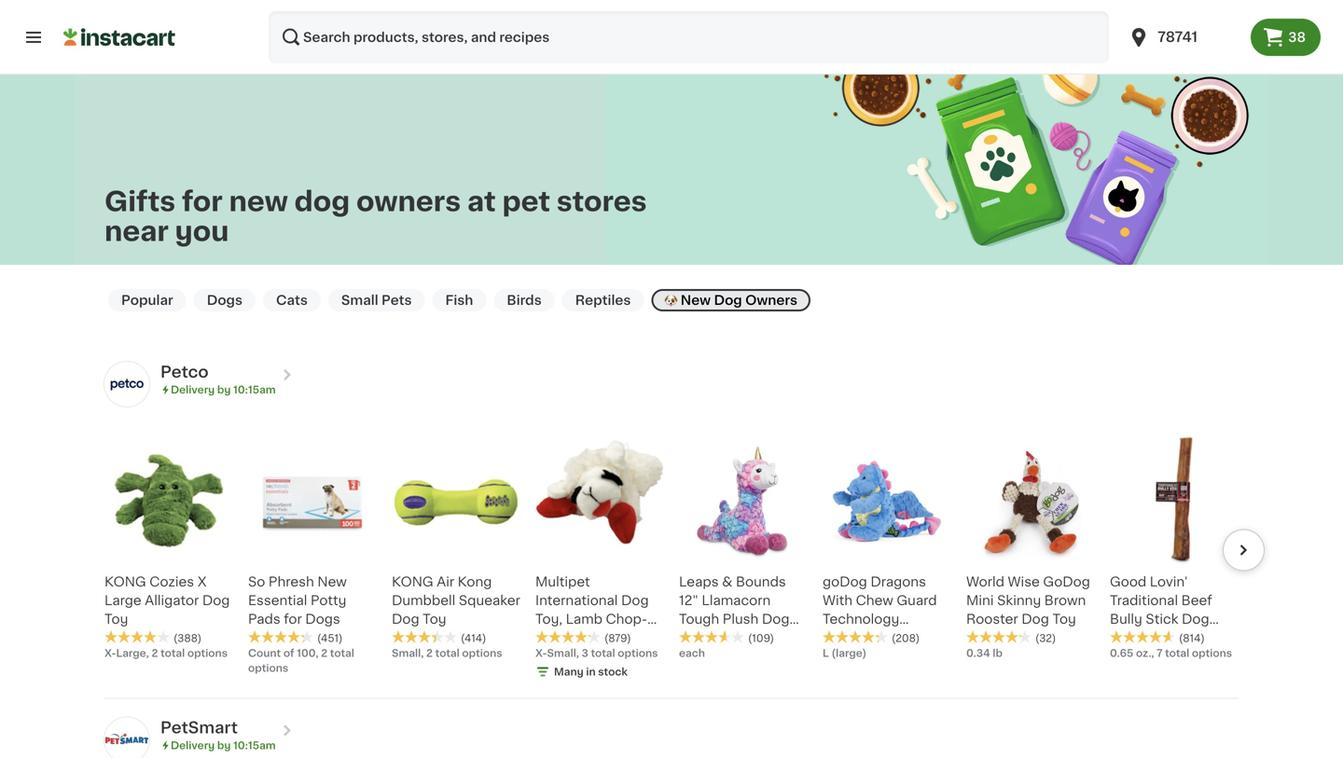 Task type: locate. For each thing, give the bounding box(es) containing it.
tough
[[679, 613, 720, 626]]

chop-
[[606, 613, 648, 626]]

pets
[[382, 294, 412, 307]]

0 horizontal spatial plush
[[723, 613, 759, 626]]

small,
[[392, 648, 424, 659], [547, 648, 579, 659]]

instacart logo image
[[63, 26, 175, 49]]

total for multipet international dog toy, lamb chop- small
[[591, 648, 615, 659]]

options for multipet international dog toy, lamb chop- small
[[618, 648, 658, 659]]

plush down "technology"
[[878, 632, 914, 645]]

small, down dumbbell
[[392, 648, 424, 659]]

small, up many
[[547, 648, 579, 659]]

kong inside the kong air kong dumbbell squeaker dog toy
[[392, 576, 434, 589]]

2
[[152, 648, 158, 659], [321, 648, 328, 659], [426, 648, 433, 659]]

0 horizontal spatial squeaker
[[459, 594, 521, 607]]

1 horizontal spatial for
[[284, 613, 302, 626]]

total down the kong air kong dumbbell squeaker dog toy
[[435, 648, 460, 659]]

dog up (109)
[[762, 613, 790, 626]]

total down (451)
[[330, 648, 354, 659]]

chew
[[856, 594, 894, 607]]

in
[[586, 667, 596, 677]]

total for good lovin' traditional beef bully stick dog chews
[[1165, 648, 1190, 659]]

by down petsmart
[[217, 741, 231, 751]]

(208)
[[892, 633, 920, 644]]

dog down 'x' at the left of page
[[202, 594, 230, 607]]

2 down (451)
[[321, 648, 328, 659]]

2 10:15am from the top
[[233, 741, 276, 751]]

delivery by 10:15am down petsmart
[[171, 741, 276, 751]]

2 by from the top
[[217, 741, 231, 751]]

0 vertical spatial new
[[681, 294, 711, 307]]

2 delivery by 10:15am from the top
[[171, 741, 276, 751]]

1 horizontal spatial x-
[[536, 648, 547, 659]]

by for petco
[[217, 385, 231, 395]]

2 x- from the left
[[536, 648, 547, 659]]

0 vertical spatial dogs
[[207, 294, 243, 307]]

options
[[187, 648, 228, 659], [462, 648, 502, 659], [618, 648, 658, 659], [1192, 648, 1233, 659], [248, 663, 288, 674]]

3 total from the left
[[435, 648, 460, 659]]

1 horizontal spatial 2
[[321, 648, 328, 659]]

delivery for petsmart
[[171, 741, 215, 751]]

delivery by 10:15am
[[171, 385, 276, 395], [171, 741, 276, 751]]

large left alligator
[[104, 594, 142, 607]]

toy inside godog dragons with chew guard technology durable plush squeaker dog toy - large
[[919, 650, 942, 663]]

1 horizontal spatial small
[[536, 632, 571, 645]]

1 vertical spatial dogs
[[305, 613, 340, 626]]

fish link
[[432, 289, 486, 312]]

for inside so phresh new essential potty pads for dogs
[[284, 613, 302, 626]]

godog dragons with chew guard technology durable plush squeaker dog toy - large
[[823, 576, 952, 682]]

dog inside kong cozies x large alligator dog toy
[[202, 594, 230, 607]]

0 horizontal spatial for
[[182, 189, 223, 215]]

delivery
[[171, 385, 215, 395], [171, 741, 215, 751]]

stores
[[557, 189, 647, 215]]

(451)
[[317, 633, 343, 644]]

godog
[[1043, 576, 1091, 589]]

petsmart
[[160, 720, 238, 736]]

by down the dogs link
[[217, 385, 231, 395]]

petco image
[[104, 362, 149, 407]]

dog left owners
[[714, 294, 742, 307]]

total for kong cozies x large alligator dog toy
[[161, 648, 185, 659]]

1 horizontal spatial dogs
[[305, 613, 340, 626]]

0 vertical spatial by
[[217, 385, 231, 395]]

for down essential
[[284, 613, 302, 626]]

new up potty
[[318, 576, 347, 589]]

for
[[182, 189, 223, 215], [284, 613, 302, 626]]

5 total from the left
[[1165, 648, 1190, 659]]

dog inside godog dragons with chew guard technology durable plush squeaker dog toy - large
[[888, 650, 915, 663]]

0 horizontal spatial small
[[341, 294, 378, 307]]

1 horizontal spatial new
[[681, 294, 711, 307]]

toy inside the world wise godog mini skinny brown rooster dog toy
[[1053, 613, 1076, 626]]

0 vertical spatial small
[[341, 294, 378, 307]]

1 vertical spatial delivery by 10:15am
[[171, 741, 276, 751]]

1 vertical spatial delivery
[[171, 741, 215, 751]]

birds
[[507, 294, 542, 307]]

plush inside godog dragons with chew guard technology durable plush squeaker dog toy - large
[[878, 632, 914, 645]]

0 horizontal spatial new
[[318, 576, 347, 589]]

1 small, from the left
[[392, 648, 424, 659]]

x- down toy, on the left
[[536, 648, 547, 659]]

3 2 from the left
[[426, 648, 433, 659]]

1 vertical spatial by
[[217, 741, 231, 751]]

10:15am
[[233, 385, 276, 395], [233, 741, 276, 751]]

plush inside leaps & bounds 12" llamacorn tough plush dog toy
[[723, 613, 759, 626]]

38
[[1289, 31, 1306, 44]]

world
[[967, 576, 1005, 589]]

air
[[437, 576, 454, 589]]

1 vertical spatial squeaker
[[823, 650, 885, 663]]

pads
[[248, 613, 281, 626]]

1 horizontal spatial kong
[[392, 576, 434, 589]]

kong inside kong cozies x large alligator dog toy
[[104, 576, 146, 589]]

2 horizontal spatial 2
[[426, 648, 433, 659]]

2 kong from the left
[[392, 576, 434, 589]]

you
[[175, 218, 229, 245]]

3
[[582, 648, 589, 659]]

options down '(388)'
[[187, 648, 228, 659]]

stock
[[598, 667, 628, 677]]

1 horizontal spatial plush
[[878, 632, 914, 645]]

1 delivery from the top
[[171, 385, 215, 395]]

1 horizontal spatial squeaker
[[823, 650, 885, 663]]

toy up large,
[[104, 613, 128, 626]]

1 kong from the left
[[104, 576, 146, 589]]

l (large)
[[823, 648, 867, 659]]

1 total from the left
[[161, 648, 185, 659]]

brown
[[1045, 594, 1086, 607]]

dogs link
[[194, 289, 256, 312]]

delivery down petco
[[171, 385, 215, 395]]

large down the l (large)
[[823, 669, 860, 682]]

0 vertical spatial large
[[104, 594, 142, 607]]

pet
[[502, 189, 550, 215]]

x- for small
[[536, 648, 547, 659]]

0 horizontal spatial small,
[[392, 648, 424, 659]]

dog up chop-
[[621, 594, 649, 607]]

toy
[[104, 613, 128, 626], [423, 613, 446, 626], [1053, 613, 1076, 626], [679, 632, 703, 645], [919, 650, 942, 663]]

squeaker down kong
[[459, 594, 521, 607]]

small down toy, on the left
[[536, 632, 571, 645]]

small left pets at top left
[[341, 294, 378, 307]]

1 vertical spatial new
[[318, 576, 347, 589]]

large inside kong cozies x large alligator dog toy
[[104, 594, 142, 607]]

delivery by 10:15am down petco
[[171, 385, 276, 395]]

stick
[[1146, 613, 1179, 626]]

toy down dumbbell
[[423, 613, 446, 626]]

dog down dumbbell
[[392, 613, 419, 626]]

bully
[[1110, 613, 1143, 626]]

popular link
[[108, 289, 186, 312]]

2 delivery from the top
[[171, 741, 215, 751]]

0 horizontal spatial 2
[[152, 648, 158, 659]]

toy inside the kong air kong dumbbell squeaker dog toy
[[423, 613, 446, 626]]

0 horizontal spatial x-
[[104, 648, 116, 659]]

total down '(388)'
[[161, 648, 185, 659]]

dog inside the 🐶 new dog owners link
[[714, 294, 742, 307]]

small pets
[[341, 294, 412, 307]]

10:15am for petsmart
[[233, 741, 276, 751]]

toy down brown
[[1053, 613, 1076, 626]]

for up you
[[182, 189, 223, 215]]

new
[[681, 294, 711, 307], [318, 576, 347, 589]]

new right 🐶
[[681, 294, 711, 307]]

1 horizontal spatial large
[[823, 669, 860, 682]]

1 vertical spatial 10:15am
[[233, 741, 276, 751]]

new inside so phresh new essential potty pads for dogs
[[318, 576, 347, 589]]

plush down llamacorn
[[723, 613, 759, 626]]

total right 7
[[1165, 648, 1190, 659]]

cats
[[276, 294, 308, 307]]

1 vertical spatial for
[[284, 613, 302, 626]]

0 vertical spatial plush
[[723, 613, 759, 626]]

so
[[248, 576, 265, 589]]

dog up (32) on the bottom right
[[1022, 613, 1049, 626]]

1 x- from the left
[[104, 648, 116, 659]]

0 vertical spatial delivery
[[171, 385, 215, 395]]

kong left the cozies
[[104, 576, 146, 589]]

options down the count
[[248, 663, 288, 674]]

kong for kong cozies x large alligator dog toy
[[104, 576, 146, 589]]

1 vertical spatial small
[[536, 632, 571, 645]]

1 horizontal spatial small,
[[547, 648, 579, 659]]

2 right large,
[[152, 648, 158, 659]]

toy inside kong cozies x large alligator dog toy
[[104, 613, 128, 626]]

kong cozies x large alligator dog toy
[[104, 576, 230, 626]]

1 by from the top
[[217, 385, 231, 395]]

1 10:15am from the top
[[233, 385, 276, 395]]

0 horizontal spatial large
[[104, 594, 142, 607]]

(109)
[[748, 633, 774, 644]]

gifts for new dog owners at pet stores near you
[[104, 189, 647, 245]]

gifts for new dog owners at pet stores near you main content
[[0, 62, 1343, 759]]

1 vertical spatial large
[[823, 669, 860, 682]]

0 vertical spatial squeaker
[[459, 594, 521, 607]]

x- down kong cozies x large alligator dog toy
[[104, 648, 116, 659]]

dogs down potty
[[305, 613, 340, 626]]

small
[[341, 294, 378, 307], [536, 632, 571, 645]]

total
[[161, 648, 185, 659], [330, 648, 354, 659], [435, 648, 460, 659], [591, 648, 615, 659], [1165, 648, 1190, 659]]

dogs left cats
[[207, 294, 243, 307]]

dragons
[[871, 576, 926, 589]]

options down (879)
[[618, 648, 658, 659]]

x
[[198, 576, 207, 589]]

for inside gifts for new dog owners at pet stores near you
[[182, 189, 223, 215]]

0 horizontal spatial dogs
[[207, 294, 243, 307]]

0 horizontal spatial kong
[[104, 576, 146, 589]]

kong
[[104, 576, 146, 589], [392, 576, 434, 589]]

total inside count of 100, 2 total options
[[330, 648, 354, 659]]

rooster
[[967, 613, 1019, 626]]

1 delivery by 10:15am from the top
[[171, 385, 276, 395]]

options down (814)
[[1192, 648, 1233, 659]]

toy up each
[[679, 632, 703, 645]]

dog inside multipet international dog toy, lamb chop- small
[[621, 594, 649, 607]]

godog
[[823, 576, 867, 589]]

4 total from the left
[[591, 648, 615, 659]]

options inside count of 100, 2 total options
[[248, 663, 288, 674]]

dog down "beef"
[[1182, 613, 1210, 626]]

0 vertical spatial 10:15am
[[233, 385, 276, 395]]

squeaker down the "durable"
[[823, 650, 885, 663]]

kong up dumbbell
[[392, 576, 434, 589]]

small inside multipet international dog toy, lamb chop- small
[[536, 632, 571, 645]]

delivery down petsmart
[[171, 741, 215, 751]]

alligator
[[145, 594, 199, 607]]

2 total from the left
[[330, 648, 354, 659]]

2 down dumbbell
[[426, 648, 433, 659]]

2 inside count of 100, 2 total options
[[321, 648, 328, 659]]

delivery by 10:15am for petco
[[171, 385, 276, 395]]

by for petsmart
[[217, 741, 231, 751]]

squeaker inside godog dragons with chew guard technology durable plush squeaker dog toy - large
[[823, 650, 885, 663]]

by
[[217, 385, 231, 395], [217, 741, 231, 751]]

lb
[[993, 648, 1003, 659]]

with
[[823, 594, 853, 607]]

★★★★★
[[104, 631, 170, 644], [104, 631, 170, 644], [248, 631, 313, 644], [248, 631, 313, 644], [392, 631, 457, 644], [392, 631, 457, 644], [536, 631, 601, 644], [536, 631, 601, 644], [679, 631, 745, 644], [679, 631, 745, 644], [823, 631, 888, 644], [823, 631, 888, 644], [967, 631, 1032, 644], [967, 631, 1032, 644], [1110, 631, 1176, 644], [1110, 631, 1176, 644]]

0 vertical spatial delivery by 10:15am
[[171, 385, 276, 395]]

None search field
[[269, 11, 1110, 63]]

chews
[[1110, 632, 1155, 645]]

toy left -
[[919, 650, 942, 663]]

1 vertical spatial plush
[[878, 632, 914, 645]]

0 vertical spatial for
[[182, 189, 223, 215]]

dog down (208)
[[888, 650, 915, 663]]

options for kong cozies x large alligator dog toy
[[187, 648, 228, 659]]

2 2 from the left
[[321, 648, 328, 659]]

dogs
[[207, 294, 243, 307], [305, 613, 340, 626]]

total right 3
[[591, 648, 615, 659]]



Task type: vqa. For each thing, say whether or not it's contained in the screenshot.
Oz associated with in
no



Task type: describe. For each thing, give the bounding box(es) containing it.
dog inside the kong air kong dumbbell squeaker dog toy
[[392, 613, 419, 626]]

small pets link
[[328, 289, 425, 312]]

78741 button
[[1128, 11, 1240, 63]]

squeaker inside the kong air kong dumbbell squeaker dog toy
[[459, 594, 521, 607]]

many
[[554, 667, 584, 677]]

large,
[[116, 648, 149, 659]]

7
[[1157, 648, 1163, 659]]

toy,
[[536, 613, 563, 626]]

(814)
[[1179, 633, 1205, 644]]

dog
[[295, 189, 350, 215]]

petsmart image
[[104, 718, 149, 759]]

multipet
[[536, 576, 590, 589]]

dog inside leaps & bounds 12" llamacorn tough plush dog toy
[[762, 613, 790, 626]]

good
[[1110, 576, 1147, 589]]

oz.,
[[1136, 648, 1155, 659]]

0.65
[[1110, 648, 1134, 659]]

small, 2 total options
[[392, 648, 502, 659]]

🐶 new dog owners link
[[652, 289, 811, 312]]

fish
[[446, 294, 473, 307]]

kong
[[458, 576, 492, 589]]

(414)
[[461, 633, 486, 644]]

(large)
[[832, 648, 867, 659]]

reptiles
[[575, 294, 631, 307]]

lamb
[[566, 613, 603, 626]]

dog inside the world wise godog mini skinny brown rooster dog toy
[[1022, 613, 1049, 626]]

x-small, 3 total options
[[536, 648, 658, 659]]

new inside the 🐶 new dog owners link
[[681, 294, 711, 307]]

good lovin' traditional beef bully stick dog chews
[[1110, 576, 1213, 645]]

&
[[722, 576, 733, 589]]

wise
[[1008, 576, 1040, 589]]

phresh
[[269, 576, 314, 589]]

bounds
[[736, 576, 786, 589]]

owners
[[746, 294, 798, 307]]

options for good lovin' traditional beef bully stick dog chews
[[1192, 648, 1233, 659]]

birds link
[[494, 289, 555, 312]]

popular
[[121, 294, 173, 307]]

delivery by 10:15am for petsmart
[[171, 741, 276, 751]]

petco
[[160, 364, 209, 380]]

durable
[[823, 632, 874, 645]]

mini
[[967, 594, 994, 607]]

🐶
[[665, 294, 678, 307]]

(32)
[[1036, 633, 1056, 644]]

Search field
[[269, 11, 1110, 63]]

essential
[[248, 594, 307, 607]]

10:15am for petco
[[233, 385, 276, 395]]

dumbbell
[[392, 594, 456, 607]]

count
[[248, 648, 281, 659]]

beef
[[1182, 594, 1213, 607]]

gifts
[[104, 189, 176, 215]]

world wise godog mini skinny brown rooster dog toy
[[967, 576, 1091, 626]]

llamacorn
[[702, 594, 771, 607]]

guard
[[897, 594, 937, 607]]

near
[[104, 218, 169, 245]]

-
[[946, 650, 952, 663]]

toy inside leaps & bounds 12" llamacorn tough plush dog toy
[[679, 632, 703, 645]]

technology
[[823, 613, 900, 626]]

potty
[[311, 594, 347, 607]]

78741 button
[[1117, 11, 1251, 63]]

x- for toy
[[104, 648, 116, 659]]

skinny
[[997, 594, 1041, 607]]

count of 100, 2 total options
[[248, 648, 354, 674]]

item carousel region
[[78, 429, 1265, 691]]

international
[[536, 594, 618, 607]]

(388)
[[174, 633, 202, 644]]

dogs inside so phresh new essential potty pads for dogs
[[305, 613, 340, 626]]

each
[[679, 648, 705, 659]]

reptiles link
[[562, 289, 644, 312]]

1 2 from the left
[[152, 648, 158, 659]]

cozies
[[150, 576, 194, 589]]

traditional
[[1110, 594, 1178, 607]]

lovin'
[[1150, 576, 1188, 589]]

0.34 lb
[[967, 648, 1003, 659]]

kong air kong dumbbell squeaker dog toy
[[392, 576, 521, 626]]

at
[[467, 189, 496, 215]]

🐶 new dog owners
[[665, 294, 798, 307]]

cats link
[[263, 289, 321, 312]]

leaps
[[679, 576, 719, 589]]

0.34
[[967, 648, 991, 659]]

leaps & bounds 12" llamacorn tough plush dog toy
[[679, 576, 790, 645]]

100,
[[297, 648, 319, 659]]

dog inside good lovin' traditional beef bully stick dog chews
[[1182, 613, 1210, 626]]

large inside godog dragons with chew guard technology durable plush squeaker dog toy - large
[[823, 669, 860, 682]]

2 small, from the left
[[547, 648, 579, 659]]

delivery for petco
[[171, 385, 215, 395]]

x-large, 2 total options
[[104, 648, 228, 659]]

new
[[229, 189, 288, 215]]

owners
[[356, 189, 461, 215]]

(879)
[[605, 633, 631, 644]]

options down (414)
[[462, 648, 502, 659]]

l
[[823, 648, 829, 659]]

of
[[283, 648, 294, 659]]

0.65 oz., 7 total options
[[1110, 648, 1233, 659]]

kong for kong air kong dumbbell squeaker dog toy
[[392, 576, 434, 589]]



